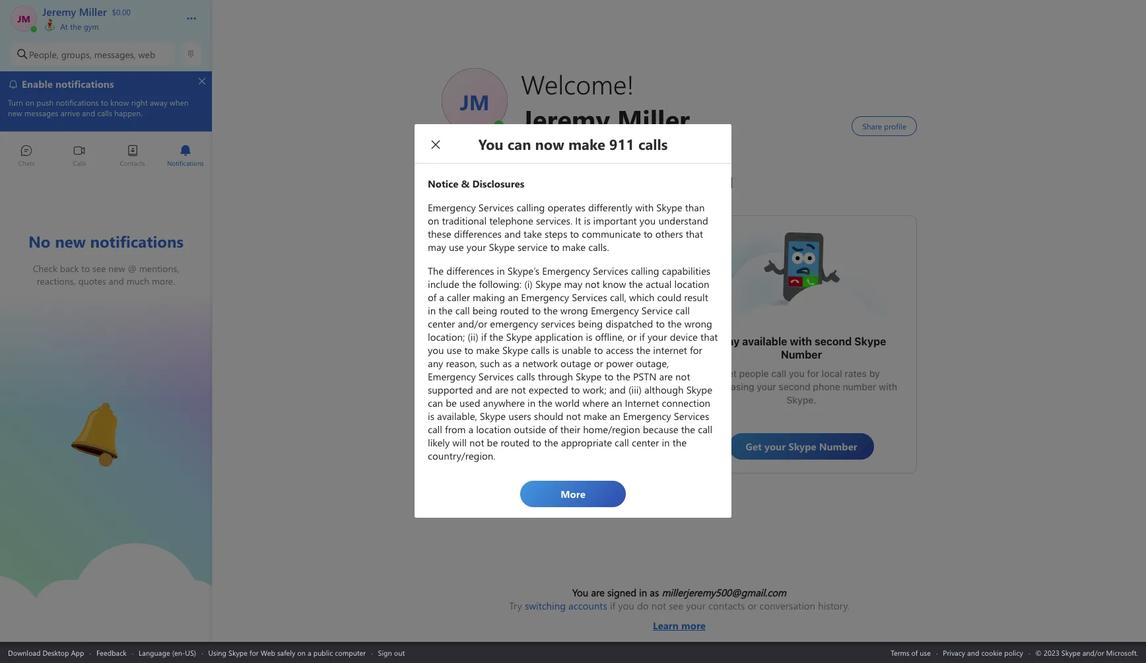 Task type: vqa. For each thing, say whether or not it's contained in the screenshot.
'a' inside the Set a status button
no



Task type: locate. For each thing, give the bounding box(es) containing it.
for left web
[[250, 648, 259, 658]]

1 vertical spatial second
[[779, 381, 811, 392]]

1 horizontal spatial on
[[492, 375, 503, 386]]

not
[[652, 599, 667, 612]]

downloads
[[603, 375, 651, 386]]

1 vertical spatial anyone
[[561, 361, 593, 373]]

or inside share the invite with anyone even if they aren't on skype. no sign ups or downloads required.
[[592, 375, 601, 386]]

skype. down phone
[[787, 394, 817, 406]]

if up downloads
[[618, 361, 624, 373]]

number
[[781, 349, 823, 361]]

0 vertical spatial anyone
[[590, 342, 627, 354]]

0 vertical spatial on
[[492, 375, 503, 386]]

1 vertical spatial skype.
[[787, 394, 817, 406]]

second
[[815, 336, 853, 348], [779, 381, 811, 392]]

available
[[743, 336, 788, 348]]

no
[[538, 375, 550, 386]]

the right at
[[70, 21, 82, 32]]

for left the local
[[808, 368, 820, 379]]

your inside let people call you for local rates by purchasing your second phone number with skype.
[[757, 381, 777, 392]]

ups
[[574, 375, 590, 386]]

share the invite with anyone even if they aren't on skype. no sign ups or downloads required.
[[464, 361, 653, 399]]

the
[[70, 21, 82, 32], [497, 361, 512, 373]]

with inside stay available with second skype number
[[790, 336, 813, 348]]

0 horizontal spatial for
[[250, 648, 259, 658]]

your down call
[[757, 381, 777, 392]]

the inside share the invite with anyone even if they aren't on skype. no sign ups or downloads required.
[[497, 361, 512, 373]]

0 vertical spatial second
[[815, 336, 853, 348]]

1 horizontal spatial for
[[808, 368, 820, 379]]

privacy and cookie policy
[[944, 648, 1024, 658]]

on
[[492, 375, 503, 386], [298, 648, 306, 658]]

if right the are
[[610, 599, 616, 612]]

privacy and cookie policy link
[[944, 648, 1024, 658]]

for inside let people call you for local rates by purchasing your second phone number with skype.
[[808, 368, 820, 379]]

0 horizontal spatial your
[[687, 599, 706, 612]]

second inside stay available with second skype number
[[815, 336, 853, 348]]

with up "number"
[[790, 336, 813, 348]]

stay
[[717, 336, 740, 348]]

skype right using
[[229, 648, 248, 658]]

the down easy
[[497, 361, 512, 373]]

1 horizontal spatial if
[[618, 361, 624, 373]]

stay available with second skype number
[[717, 336, 890, 361]]

you inside let people call you for local rates by purchasing your second phone number with skype.
[[789, 368, 805, 379]]

1 horizontal spatial you
[[789, 368, 805, 379]]

1 horizontal spatial skype.
[[787, 394, 817, 406]]

download
[[8, 648, 41, 658]]

with up no
[[540, 361, 559, 373]]

safely
[[277, 648, 296, 658]]

0 vertical spatial for
[[808, 368, 820, 379]]

messages,
[[94, 48, 136, 60]]

0 vertical spatial if
[[618, 361, 624, 373]]

you inside try switching accounts if you do not see your contacts or conversation history. learn more
[[619, 599, 635, 612]]

on down share
[[492, 375, 503, 386]]

skype. down invite at the left bottom of the page
[[506, 375, 536, 386]]

1 vertical spatial on
[[298, 648, 306, 658]]

desktop
[[43, 648, 69, 658]]

1 vertical spatial the
[[497, 361, 512, 373]]

your
[[757, 381, 777, 392], [687, 599, 706, 612]]

purchasing
[[706, 381, 755, 392]]

1 horizontal spatial or
[[748, 599, 757, 612]]

and
[[968, 648, 980, 658]]

for
[[808, 368, 820, 379], [250, 648, 259, 658]]

share
[[470, 361, 495, 373]]

0 vertical spatial you
[[789, 368, 805, 379]]

0 vertical spatial skype
[[855, 336, 887, 348]]

1 vertical spatial or
[[748, 599, 757, 612]]

at
[[60, 21, 68, 32]]

at the gym button
[[42, 18, 173, 32]]

1 vertical spatial your
[[687, 599, 706, 612]]

second down call
[[779, 381, 811, 392]]

anyone up even
[[590, 342, 627, 354]]

with
[[790, 336, 813, 348], [565, 342, 587, 354], [540, 361, 559, 373], [879, 381, 898, 392]]

download desktop app
[[8, 648, 84, 658]]

skype up by
[[855, 336, 887, 348]]

at the gym
[[58, 21, 99, 32]]

cookie
[[982, 648, 1003, 658]]

or inside try switching accounts if you do not see your contacts or conversation history. learn more
[[748, 599, 757, 612]]

0 horizontal spatial second
[[779, 381, 811, 392]]

1 horizontal spatial skype
[[855, 336, 887, 348]]

or right contacts
[[748, 599, 757, 612]]

you left 'do' at the bottom
[[619, 599, 635, 612]]

anyone up ups
[[561, 361, 593, 373]]

0 horizontal spatial skype.
[[506, 375, 536, 386]]

1 horizontal spatial your
[[757, 381, 777, 392]]

0 horizontal spatial on
[[298, 648, 306, 658]]

bell
[[66, 397, 83, 411]]

number
[[843, 381, 877, 392]]

the inside button
[[70, 21, 82, 32]]

learn more link
[[509, 612, 850, 632]]

try switching accounts if you do not see your contacts or conversation history. learn more
[[509, 599, 850, 632]]

feedback
[[96, 648, 127, 658]]

1 horizontal spatial second
[[815, 336, 853, 348]]

1 vertical spatial if
[[610, 599, 616, 612]]

(en-
[[172, 648, 185, 658]]

your right see
[[687, 599, 706, 612]]

0 vertical spatial skype.
[[506, 375, 536, 386]]

people, groups, messages, web
[[29, 48, 155, 60]]

call
[[772, 368, 787, 379]]

aren't
[[464, 375, 490, 386]]

0 horizontal spatial or
[[592, 375, 601, 386]]

local
[[822, 368, 843, 379]]

you
[[789, 368, 805, 379], [619, 599, 635, 612]]

people,
[[29, 48, 59, 60]]

0 horizontal spatial the
[[70, 21, 82, 32]]

with down by
[[879, 381, 898, 392]]

even
[[595, 361, 616, 373]]

0 vertical spatial the
[[70, 21, 82, 32]]

sign out link
[[378, 648, 405, 658]]

1 horizontal spatial the
[[497, 361, 512, 373]]

0 horizontal spatial you
[[619, 599, 635, 612]]

if inside share the invite with anyone even if they aren't on skype. no sign ups or downloads required.
[[618, 361, 624, 373]]

easy meetings with anyone
[[488, 342, 627, 354]]

skype.
[[506, 375, 536, 386], [787, 394, 817, 406]]

0 horizontal spatial if
[[610, 599, 616, 612]]

anyone
[[590, 342, 627, 354], [561, 361, 593, 373]]

0 vertical spatial or
[[592, 375, 601, 386]]

using skype for web safely on a public computer link
[[208, 648, 366, 658]]

you right call
[[789, 368, 805, 379]]

on left a
[[298, 648, 306, 658]]

or
[[592, 375, 601, 386], [748, 599, 757, 612]]

second inside let people call you for local rates by purchasing your second phone number with skype.
[[779, 381, 811, 392]]

anyone inside share the invite with anyone even if they aren't on skype. no sign ups or downloads required.
[[561, 361, 593, 373]]

using skype for web safely on a public computer
[[208, 648, 366, 658]]

they
[[626, 361, 646, 373]]

1 vertical spatial you
[[619, 599, 635, 612]]

0 horizontal spatial skype
[[229, 648, 248, 658]]

the for invite
[[497, 361, 512, 373]]

use
[[921, 648, 932, 658]]

or right ups
[[592, 375, 601, 386]]

0 vertical spatial your
[[757, 381, 777, 392]]

tab list
[[0, 139, 212, 175]]

skype
[[855, 336, 887, 348], [229, 648, 248, 658]]

second up the local
[[815, 336, 853, 348]]

the for gym
[[70, 21, 82, 32]]

skype. inside share the invite with anyone even if they aren't on skype. no sign ups or downloads required.
[[506, 375, 536, 386]]

language (en-us) link
[[139, 648, 196, 658]]



Task type: describe. For each thing, give the bounding box(es) containing it.
invite
[[514, 361, 538, 373]]

sign
[[378, 648, 392, 658]]

history.
[[819, 599, 850, 612]]

gym
[[84, 21, 99, 32]]

switching
[[525, 599, 566, 612]]

rates
[[845, 368, 868, 379]]

out
[[394, 648, 405, 658]]

1 vertical spatial skype
[[229, 648, 248, 658]]

mansurfer
[[518, 236, 565, 250]]

signed
[[608, 586, 637, 599]]

public
[[314, 648, 333, 658]]

sign
[[553, 375, 571, 386]]

policy
[[1005, 648, 1024, 658]]

by
[[870, 368, 881, 379]]

feedback link
[[96, 648, 127, 658]]

of
[[912, 648, 919, 658]]

people, groups, messages, web button
[[11, 42, 175, 66]]

on inside share the invite with anyone even if they aren't on skype. no sign ups or downloads required.
[[492, 375, 503, 386]]

whosthis
[[762, 229, 803, 243]]

app
[[71, 648, 84, 658]]

do
[[638, 599, 649, 612]]

1 vertical spatial for
[[250, 648, 259, 658]]

sign out
[[378, 648, 405, 658]]

us)
[[185, 648, 196, 658]]

groups,
[[61, 48, 92, 60]]

language (en-us)
[[139, 648, 196, 658]]

language
[[139, 648, 170, 658]]

you
[[573, 586, 589, 599]]

download desktop app link
[[8, 648, 84, 658]]

more
[[682, 619, 706, 632]]

people
[[740, 368, 769, 379]]

you are signed in as
[[573, 586, 662, 599]]

are
[[592, 586, 605, 599]]

a
[[308, 648, 312, 658]]

terms of use link
[[891, 648, 932, 658]]

skype inside stay available with second skype number
[[855, 336, 887, 348]]

terms
[[891, 648, 910, 658]]

terms of use
[[891, 648, 932, 658]]

accounts
[[569, 599, 608, 612]]

privacy
[[944, 648, 966, 658]]

skype. inside let people call you for local rates by purchasing your second phone number with skype.
[[787, 394, 817, 406]]

in
[[640, 586, 648, 599]]

required.
[[538, 388, 577, 399]]

contacts
[[709, 599, 746, 612]]

with inside let people call you for local rates by purchasing your second phone number with skype.
[[879, 381, 898, 392]]

meetings
[[515, 342, 563, 354]]

phone
[[814, 381, 841, 392]]

your inside try switching accounts if you do not see your contacts or conversation history. learn more
[[687, 599, 706, 612]]

using
[[208, 648, 227, 658]]

see
[[669, 599, 684, 612]]

let people call you for local rates by purchasing your second phone number with skype.
[[706, 368, 900, 406]]

easy
[[488, 342, 512, 354]]

try
[[509, 599, 522, 612]]

let
[[724, 368, 737, 379]]

if inside try switching accounts if you do not see your contacts or conversation history. learn more
[[610, 599, 616, 612]]

learn
[[653, 619, 679, 632]]

conversation
[[760, 599, 816, 612]]

with inside share the invite with anyone even if they aren't on skype. no sign ups or downloads required.
[[540, 361, 559, 373]]

switching accounts link
[[525, 599, 608, 612]]

as
[[650, 586, 660, 599]]

web
[[261, 648, 275, 658]]

computer
[[335, 648, 366, 658]]

web
[[138, 48, 155, 60]]

with up ups
[[565, 342, 587, 354]]



